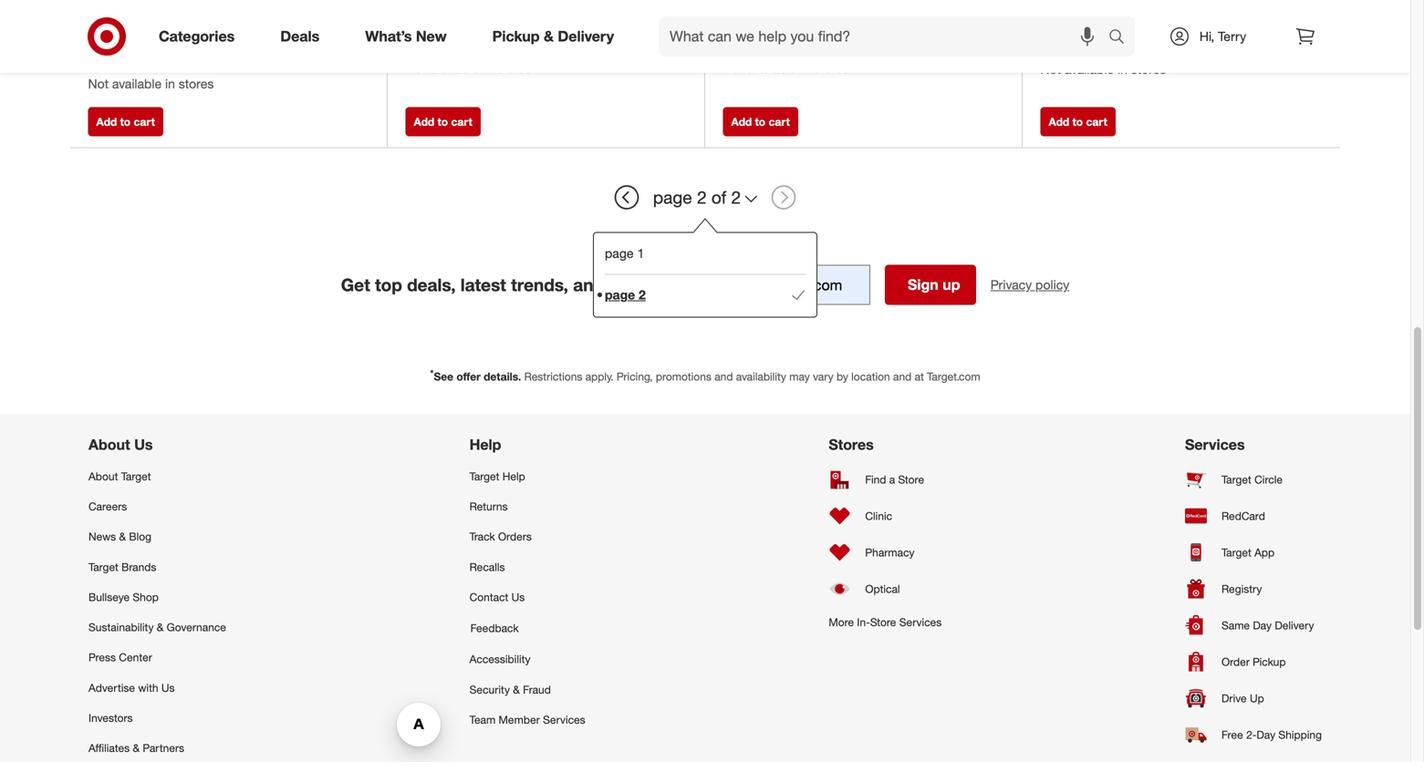 Task type: locate. For each thing, give the bounding box(es) containing it.
page
[[653, 187, 692, 208], [605, 246, 634, 262], [605, 287, 635, 303]]

about
[[89, 436, 130, 454], [89, 470, 118, 483]]

free for 4th add to cart button from right
[[88, 35, 113, 51]]

pickup inside 'link'
[[492, 27, 540, 45]]

2 add from the left
[[414, 115, 435, 129]]

0 horizontal spatial us
[[134, 436, 153, 454]]

delivery inside 'pickup & delivery' 'link'
[[558, 27, 614, 45]]

orders
[[498, 530, 532, 544]]

drive up
[[1222, 692, 1264, 706]]

page left of
[[653, 187, 692, 208]]

and left availability
[[715, 370, 733, 384]]

help up returns link
[[502, 470, 525, 483]]

about up about target
[[89, 436, 130, 454]]

in
[[483, 60, 493, 76], [800, 60, 810, 76], [1118, 61, 1128, 77], [165, 76, 175, 92]]

drive
[[1222, 692, 1247, 706]]

3 add to cart from the left
[[731, 115, 790, 129]]

exclusions apply. button for second add to cart button from the left
[[410, 38, 509, 56]]

store down the optical link in the right bottom of the page
[[870, 616, 896, 629]]

security
[[470, 683, 510, 697]]

delivery for pickup & delivery
[[558, 27, 614, 45]]

affiliates & partners
[[89, 742, 184, 756]]

services down the optical link in the right bottom of the page
[[899, 616, 942, 629]]

0 vertical spatial day
[[1253, 619, 1272, 633]]

fraud
[[523, 683, 551, 697]]

1 horizontal spatial free shipping * * exclusions apply. not available in stores
[[723, 19, 849, 76]]

& for sustainability
[[157, 621, 164, 635]]

target up returns
[[470, 470, 499, 483]]

contact us link
[[470, 582, 585, 613]]

order
[[1222, 655, 1250, 669]]

1 vertical spatial about
[[89, 470, 118, 483]]

2 vertical spatial us
[[161, 681, 175, 695]]

in-
[[857, 616, 870, 629]]

1 cart from the left
[[134, 115, 155, 129]]

0 vertical spatial services
[[1185, 436, 1245, 454]]

get
[[341, 274, 370, 295]]

target
[[121, 470, 151, 483], [470, 470, 499, 483], [1222, 473, 1252, 487], [1222, 546, 1252, 560], [89, 560, 118, 574]]

1 horizontal spatial 2
[[697, 187, 707, 208]]

target circle link
[[1185, 462, 1322, 498]]

categories
[[159, 27, 235, 45]]

latest
[[461, 274, 506, 295]]

help up target help
[[470, 436, 501, 454]]

careers
[[89, 500, 127, 514]]

& inside 'link'
[[544, 27, 554, 45]]

add to cart for 4th add to cart button from right
[[96, 115, 155, 129]]

store for a
[[898, 473, 924, 487]]

categories link
[[143, 16, 257, 57]]

target down news in the bottom of the page
[[89, 560, 118, 574]]

pharmacy
[[865, 546, 915, 560]]

free
[[406, 19, 431, 35], [723, 19, 748, 35], [1041, 20, 1066, 36], [88, 35, 113, 51], [1222, 728, 1243, 742]]

free shipping * * exclusions apply. not available in stores
[[723, 19, 849, 76], [88, 35, 214, 92]]

0 horizontal spatial pickup
[[492, 27, 540, 45]]

about target
[[89, 470, 151, 483]]

page left 1
[[605, 246, 634, 262]]

1 horizontal spatial services
[[899, 616, 942, 629]]

2 left of
[[697, 187, 707, 208]]

page 2 of 2
[[653, 187, 741, 208]]

&
[[544, 27, 554, 45], [119, 530, 126, 544], [157, 621, 164, 635], [513, 683, 520, 697], [133, 742, 140, 756]]

free for third add to cart button from the left
[[723, 19, 748, 35]]

a
[[889, 473, 895, 487]]

1 to from the left
[[120, 115, 131, 129]]

by
[[837, 370, 848, 384]]

us right with
[[161, 681, 175, 695]]

1 vertical spatial day
[[1257, 728, 1276, 742]]

us right contact
[[512, 591, 525, 604]]

2 about from the top
[[89, 470, 118, 483]]

feedback
[[470, 622, 519, 636]]

add to cart
[[96, 115, 155, 129], [414, 115, 472, 129], [731, 115, 790, 129], [1049, 115, 1107, 129]]

about up careers
[[89, 470, 118, 483]]

about us
[[89, 436, 153, 454]]

us inside "link"
[[512, 591, 525, 604]]

1 horizontal spatial help
[[502, 470, 525, 483]]

0 horizontal spatial 2
[[639, 287, 646, 303]]

1 vertical spatial delivery
[[1275, 619, 1314, 633]]

2
[[697, 187, 707, 208], [731, 187, 741, 208], [639, 287, 646, 303]]

2 down 1
[[639, 287, 646, 303]]

pickup & delivery
[[492, 27, 614, 45]]

day inside same day delivery link
[[1253, 619, 1272, 633]]

services up the target circle
[[1185, 436, 1245, 454]]

find a store link
[[829, 462, 942, 498]]

2-
[[1246, 728, 1257, 742]]

add for 4th add to cart button from right
[[96, 115, 117, 129]]

0 vertical spatial page
[[653, 187, 692, 208]]

shipping
[[1279, 728, 1322, 742]]

1 vertical spatial pickup
[[1253, 655, 1286, 669]]

returns
[[470, 500, 508, 514]]

what's
[[365, 27, 412, 45]]

not
[[406, 60, 426, 76], [723, 60, 744, 76], [1041, 61, 1061, 77], [88, 76, 109, 92]]

day left shipping
[[1257, 728, 1276, 742]]

1 horizontal spatial us
[[161, 681, 175, 695]]

free for fourth add to cart button
[[1041, 20, 1066, 36]]

0 vertical spatial about
[[89, 436, 130, 454]]

1 vertical spatial store
[[870, 616, 896, 629]]

3 add from the left
[[731, 115, 752, 129]]

0 vertical spatial delivery
[[558, 27, 614, 45]]

1 add to cart button from the left
[[88, 107, 163, 137]]

privacy policy
[[991, 277, 1070, 293]]

free 2-day shipping link
[[1185, 717, 1322, 754]]

feedback button
[[470, 613, 585, 645]]

security & fraud link
[[470, 675, 585, 705]]

* see offer details. restrictions apply. pricing, promotions and availability may vary by location and at target.com
[[430, 368, 980, 384]]

& for affiliates
[[133, 742, 140, 756]]

up
[[943, 276, 960, 294]]

advertise
[[89, 681, 135, 695]]

1 about from the top
[[89, 436, 130, 454]]

1 horizontal spatial delivery
[[1275, 619, 1314, 633]]

1 vertical spatial page
[[605, 246, 634, 262]]

add for fourth add to cart button
[[1049, 115, 1070, 129]]

bullseye
[[89, 591, 130, 604]]

1 vertical spatial help
[[502, 470, 525, 483]]

page inside dropdown button
[[653, 187, 692, 208]]

optical link
[[829, 571, 942, 608]]

0 horizontal spatial help
[[470, 436, 501, 454]]

to for third add to cart button from the left
[[755, 115, 766, 129]]

0 horizontal spatial free shipping * exclusions apply. not available in stores
[[406, 19, 531, 76]]

delivery for same day delivery
[[1275, 619, 1314, 633]]

security & fraud
[[470, 683, 551, 697]]

3 to from the left
[[755, 115, 766, 129]]

target left the app
[[1222, 546, 1252, 560]]

2 vertical spatial page
[[605, 287, 635, 303]]

to
[[120, 115, 131, 129], [438, 115, 448, 129], [755, 115, 766, 129], [1073, 115, 1083, 129]]

store
[[898, 473, 924, 487], [870, 616, 896, 629]]

2 horizontal spatial us
[[512, 591, 525, 604]]

2 to from the left
[[438, 115, 448, 129]]

add to cart for third add to cart button from the left
[[731, 115, 790, 129]]

add to cart for fourth add to cart button
[[1049, 115, 1107, 129]]

more in-store services
[[829, 616, 942, 629]]

more
[[829, 616, 854, 629]]

delivery inside same day delivery link
[[1275, 619, 1314, 633]]

2 add to cart from the left
[[414, 115, 472, 129]]

1 add to cart from the left
[[96, 115, 155, 129]]

2 for page 2 of 2
[[697, 187, 707, 208]]

to for 4th add to cart button from right
[[120, 115, 131, 129]]

day right same
[[1253, 619, 1272, 633]]

store for in-
[[870, 616, 896, 629]]

registry link
[[1185, 571, 1322, 608]]

0 horizontal spatial store
[[870, 616, 896, 629]]

to for fourth add to cart button
[[1073, 115, 1083, 129]]

day
[[1253, 619, 1272, 633], [1257, 728, 1276, 742]]

order pickup
[[1222, 655, 1286, 669]]

target left circle
[[1222, 473, 1252, 487]]

investors
[[89, 712, 133, 725]]

track orders link
[[470, 522, 585, 552]]

1 horizontal spatial store
[[898, 473, 924, 487]]

add to cart for second add to cart button from the left
[[414, 115, 472, 129]]

center
[[119, 651, 152, 665]]

4 add from the left
[[1049, 115, 1070, 129]]

2 right of
[[731, 187, 741, 208]]

and left the page 2
[[573, 274, 604, 295]]

accessibility link
[[470, 645, 585, 675]]

target for target help
[[470, 470, 499, 483]]

0 vertical spatial pickup
[[492, 27, 540, 45]]

sign
[[908, 276, 939, 294]]

us up about target link
[[134, 436, 153, 454]]

0 vertical spatial store
[[898, 473, 924, 487]]

page down page 1
[[605, 287, 635, 303]]

in down search button
[[1118, 61, 1128, 77]]

pickup right order
[[1253, 655, 1286, 669]]

4 add to cart from the left
[[1049, 115, 1107, 129]]

of
[[711, 187, 726, 208]]

free for second add to cart button from the left
[[406, 19, 431, 35]]

in down categories
[[165, 76, 175, 92]]

careers link
[[89, 492, 226, 522]]

in down pickup & delivery
[[483, 60, 493, 76]]

1 add from the left
[[96, 115, 117, 129]]

brands
[[121, 560, 156, 574]]

pharmacy link
[[829, 535, 942, 571]]

target brands link
[[89, 552, 226, 582]]

drive up link
[[1185, 681, 1322, 717]]

pickup right new
[[492, 27, 540, 45]]

3 add to cart button from the left
[[723, 107, 798, 137]]

target help link
[[470, 462, 585, 492]]

None text field
[[670, 265, 870, 305]]

delivery
[[558, 27, 614, 45], [1275, 619, 1314, 633]]

services down fraud
[[543, 713, 585, 727]]

deals
[[280, 27, 320, 45]]

us
[[134, 436, 153, 454], [512, 591, 525, 604], [161, 681, 175, 695]]

0 vertical spatial us
[[134, 436, 153, 454]]

free 2-day shipping
[[1222, 728, 1322, 742]]

news & blog link
[[89, 522, 226, 552]]

add for third add to cart button from the left
[[731, 115, 752, 129]]

cart
[[134, 115, 155, 129], [451, 115, 472, 129], [769, 115, 790, 129], [1086, 115, 1107, 129]]

2 vertical spatial services
[[543, 713, 585, 727]]

store right a
[[898, 473, 924, 487]]

0 horizontal spatial delivery
[[558, 27, 614, 45]]

4 to from the left
[[1073, 115, 1083, 129]]

and left at
[[893, 370, 912, 384]]

advertise with us link
[[89, 673, 226, 703]]

exclusions apply. button for third add to cart button from the left
[[728, 38, 826, 56]]

target brands
[[89, 560, 156, 574]]

available
[[430, 60, 479, 76], [747, 60, 797, 76], [1065, 61, 1114, 77], [112, 76, 162, 92]]

1 vertical spatial us
[[512, 591, 525, 604]]



Task type: describe. For each thing, give the bounding box(es) containing it.
sustainability & governance link
[[89, 613, 226, 643]]

team member services link
[[470, 705, 585, 735]]

what's new link
[[350, 16, 470, 57]]

target for target circle
[[1222, 473, 1252, 487]]

0 horizontal spatial services
[[543, 713, 585, 727]]

sign up
[[908, 276, 960, 294]]

news
[[89, 530, 116, 544]]

search
[[1100, 29, 1144, 47]]

pricing,
[[617, 370, 653, 384]]

new
[[416, 27, 447, 45]]

shop
[[133, 591, 159, 604]]

page 2 link
[[605, 274, 806, 315]]

& for pickup
[[544, 27, 554, 45]]

purchased
[[120, 5, 172, 19]]

optical
[[865, 582, 900, 596]]

& for security
[[513, 683, 520, 697]]

stores down search button
[[1131, 61, 1166, 77]]

what's new
[[365, 27, 447, 45]]

2 add to cart button from the left
[[406, 107, 481, 137]]

policy
[[1036, 277, 1070, 293]]

page for page 2 of 2
[[653, 187, 692, 208]]

4 cart from the left
[[1086, 115, 1107, 129]]

press center link
[[89, 643, 226, 673]]

* inside * see offer details. restrictions apply. pricing, promotions and availability may vary by location and at target.com
[[430, 368, 434, 379]]

recalls
[[470, 560, 505, 574]]

location
[[851, 370, 890, 384]]

affiliates & partners link
[[89, 734, 226, 763]]

page for page 1
[[605, 246, 634, 262]]

What can we help you find? suggestions appear below search field
[[659, 16, 1113, 57]]

deals,
[[407, 274, 456, 295]]

2 horizontal spatial and
[[893, 370, 912, 384]]

0 horizontal spatial free shipping * * exclusions apply. not available in stores
[[88, 35, 214, 92]]

target app
[[1222, 546, 1275, 560]]

hi,
[[1200, 28, 1215, 44]]

member
[[499, 713, 540, 727]]

target circle
[[1222, 473, 1283, 487]]

contact
[[470, 591, 508, 604]]

governance
[[167, 621, 226, 635]]

find
[[865, 473, 886, 487]]

same
[[1222, 619, 1250, 633]]

terry
[[1218, 28, 1246, 44]]

returns link
[[470, 492, 585, 522]]

clinic
[[865, 509, 892, 523]]

2 cart from the left
[[451, 115, 472, 129]]

blog
[[129, 530, 152, 544]]

offer
[[457, 370, 481, 384]]

affiliates
[[89, 742, 130, 756]]

about for about us
[[89, 436, 130, 454]]

in down what can we help you find? suggestions appear below search box
[[800, 60, 810, 76]]

target for target app
[[1222, 546, 1252, 560]]

stores down pickup & delivery
[[496, 60, 531, 76]]

sign up button
[[885, 265, 976, 305]]

get top deals, latest trends, and more.
[[341, 274, 656, 295]]

details.
[[484, 370, 521, 384]]

page 1 link
[[605, 233, 806, 274]]

clinic link
[[829, 498, 942, 535]]

registry
[[1222, 582, 1262, 596]]

2 horizontal spatial 2
[[731, 187, 741, 208]]

us for contact us
[[512, 591, 525, 604]]

target app link
[[1185, 535, 1322, 571]]

target.com
[[927, 370, 980, 384]]

page 1
[[605, 246, 644, 262]]

privacy
[[991, 277, 1032, 293]]

top
[[375, 274, 402, 295]]

deals link
[[265, 16, 342, 57]]

vary
[[813, 370, 834, 384]]

target for target brands
[[89, 560, 118, 574]]

sustainability
[[89, 621, 154, 635]]

3 cart from the left
[[769, 115, 790, 129]]

0 vertical spatial help
[[470, 436, 501, 454]]

restrictions
[[524, 370, 582, 384]]

press center
[[89, 651, 152, 665]]

news & blog
[[89, 530, 152, 544]]

2 for page 2
[[639, 287, 646, 303]]

target down about us
[[121, 470, 151, 483]]

day inside free 2-day shipping link
[[1257, 728, 1276, 742]]

redcard link
[[1185, 498, 1322, 535]]

recalls link
[[470, 552, 585, 582]]

promotions
[[656, 370, 712, 384]]

apply.
[[585, 370, 614, 384]]

1 vertical spatial services
[[899, 616, 942, 629]]

same day delivery
[[1222, 619, 1314, 633]]

add for second add to cart button from the left
[[414, 115, 435, 129]]

2 horizontal spatial services
[[1185, 436, 1245, 454]]

to for second add to cart button from the left
[[438, 115, 448, 129]]

pickup & delivery link
[[477, 16, 637, 57]]

redcard
[[1222, 509, 1265, 523]]

0 horizontal spatial and
[[573, 274, 604, 295]]

accessibility
[[470, 653, 531, 667]]

exclusions apply. button for 4th add to cart button from right
[[93, 53, 191, 71]]

find a store
[[865, 473, 924, 487]]

stores down categories
[[179, 76, 214, 92]]

page for page 2
[[605, 287, 635, 303]]

page 2 of 2 button
[[645, 178, 766, 218]]

contact us
[[470, 591, 525, 604]]

target help
[[470, 470, 525, 483]]

1 horizontal spatial free shipping * exclusions apply. not available in stores
[[1041, 20, 1166, 77]]

bullseye shop link
[[89, 582, 226, 613]]

when
[[88, 5, 116, 19]]

up
[[1250, 692, 1264, 706]]

track orders
[[470, 530, 532, 544]]

1 horizontal spatial pickup
[[1253, 655, 1286, 669]]

at
[[915, 370, 924, 384]]

with
[[138, 681, 158, 695]]

online
[[175, 5, 204, 19]]

stores down what can we help you find? suggestions appear below search box
[[814, 60, 849, 76]]

about for about target
[[89, 470, 118, 483]]

press
[[89, 651, 116, 665]]

advertise with us
[[89, 681, 175, 695]]

may
[[789, 370, 810, 384]]

1 horizontal spatial and
[[715, 370, 733, 384]]

more.
[[609, 274, 656, 295]]

partners
[[143, 742, 184, 756]]

us for about us
[[134, 436, 153, 454]]

circle
[[1255, 473, 1283, 487]]

4 add to cart button from the left
[[1041, 107, 1116, 137]]

& for news
[[119, 530, 126, 544]]

investors link
[[89, 703, 226, 734]]



Task type: vqa. For each thing, say whether or not it's contained in the screenshot.
the Bullseye on the left of page
yes



